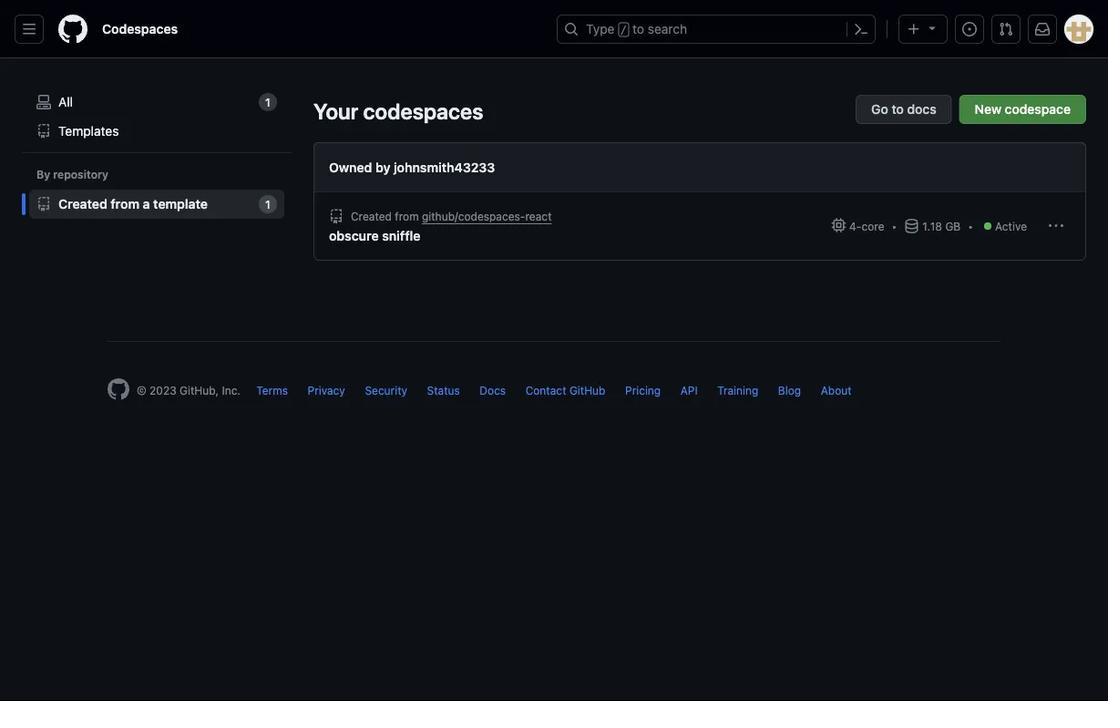 Task type: vqa. For each thing, say whether or not it's contained in the screenshot.
first 1 from the top
yes



Task type: describe. For each thing, give the bounding box(es) containing it.
terms
[[256, 384, 288, 397]]

created from github/codespaces-react
[[351, 210, 552, 223]]

database image
[[905, 219, 919, 233]]

0 horizontal spatial to
[[633, 21, 645, 36]]

blog link
[[778, 384, 801, 397]]

© 2023 github, inc.
[[137, 384, 241, 397]]

github
[[570, 384, 606, 397]]

new codespace link
[[960, 95, 1087, 124]]

pricing
[[625, 384, 661, 397]]

from for a
[[111, 196, 140, 211]]

cpu image
[[832, 218, 847, 232]]

search
[[648, 21, 688, 36]]

from for github/codespaces-
[[395, 210, 419, 223]]

©
[[137, 384, 147, 397]]

docs
[[480, 384, 506, 397]]

terms link
[[256, 384, 288, 397]]

/
[[621, 24, 627, 36]]

2 • from the left
[[968, 220, 974, 232]]

by
[[376, 160, 391, 175]]

inc.
[[222, 384, 241, 397]]

triangle down image
[[925, 21, 940, 35]]

codespaces image
[[36, 95, 51, 109]]

github/codespaces-
[[422, 210, 526, 223]]

privacy
[[308, 384, 345, 397]]

show more actions for codespace image
[[1049, 219, 1064, 233]]

github,
[[180, 384, 219, 397]]

1.18
[[923, 220, 943, 232]]

docs link
[[480, 384, 506, 397]]

react
[[526, 210, 552, 223]]

created for created from a template
[[58, 196, 107, 211]]

templates link
[[29, 117, 284, 146]]

created for created from github/codespaces-react
[[351, 210, 392, 223]]

obscure sniffle
[[329, 228, 421, 243]]

docs
[[908, 102, 937, 117]]

templates
[[58, 124, 119, 139]]

pricing link
[[625, 384, 661, 397]]

github/codespaces-react link
[[422, 210, 552, 223]]

privacy link
[[308, 384, 345, 397]]

dot fill image
[[981, 219, 995, 233]]

api
[[681, 384, 698, 397]]

repository
[[53, 168, 108, 181]]

gb
[[946, 220, 961, 232]]

issue opened image
[[963, 22, 977, 36]]

repo template image
[[36, 124, 51, 139]]

1 • from the left
[[892, 220, 897, 232]]

1 vertical spatial homepage image
[[108, 378, 129, 400]]

your
[[314, 98, 359, 124]]

contact github
[[526, 384, 606, 397]]

contact
[[526, 384, 567, 397]]

codespaces link
[[95, 15, 185, 44]]

0 vertical spatial homepage image
[[58, 15, 88, 44]]



Task type: locate. For each thing, give the bounding box(es) containing it.
0 horizontal spatial repo template image
[[36, 197, 51, 211]]

1
[[265, 96, 271, 108], [265, 198, 271, 211]]

1 1 from the top
[[265, 96, 271, 108]]

1 inside by repository list
[[265, 198, 271, 211]]

homepage image left ©
[[108, 378, 129, 400]]

status link
[[427, 384, 460, 397]]

go
[[872, 102, 889, 117]]

to right /
[[633, 21, 645, 36]]

to right go
[[892, 102, 904, 117]]

blog
[[778, 384, 801, 397]]

status
[[427, 384, 460, 397]]

about
[[821, 384, 852, 397]]

repo template image for created from
[[329, 209, 344, 224]]

repo template image
[[36, 197, 51, 211], [329, 209, 344, 224]]

by
[[36, 168, 50, 181]]

to
[[633, 21, 645, 36], [892, 102, 904, 117]]

1 horizontal spatial homepage image
[[108, 378, 129, 400]]

1 horizontal spatial repo template image
[[329, 209, 344, 224]]

plus image
[[907, 22, 922, 36]]

1 vertical spatial 1
[[265, 198, 271, 211]]

new
[[975, 102, 1002, 117]]

repo template image up obscure
[[329, 209, 344, 224]]

1 right template
[[265, 198, 271, 211]]

repo template image down by
[[36, 197, 51, 211]]

codespaces
[[363, 98, 484, 124]]

1 horizontal spatial to
[[892, 102, 904, 117]]

sniffle
[[382, 228, 421, 243]]

1 horizontal spatial from
[[395, 210, 419, 223]]

your codespaces
[[314, 98, 484, 124]]

api link
[[681, 384, 698, 397]]

1 horizontal spatial created
[[351, 210, 392, 223]]

0 vertical spatial to
[[633, 21, 645, 36]]

1 vertical spatial to
[[892, 102, 904, 117]]

1 for created from a template
[[265, 198, 271, 211]]

template
[[153, 196, 208, 211]]

training
[[718, 384, 759, 397]]

from up the sniffle
[[395, 210, 419, 223]]

created up obscure sniffle
[[351, 210, 392, 223]]

1 for all
[[265, 96, 271, 108]]

0 vertical spatial 1
[[265, 96, 271, 108]]

• left database image
[[892, 220, 897, 232]]

4-core
[[847, 220, 885, 232]]

repo template image for created from a template
[[36, 197, 51, 211]]

johnsmith43233
[[394, 160, 495, 175]]

about link
[[821, 384, 852, 397]]

codespace
[[1005, 102, 1071, 117]]

owned
[[329, 160, 372, 175]]

0 horizontal spatial created
[[58, 196, 107, 211]]

0 horizontal spatial •
[[892, 220, 897, 232]]

1 left "your"
[[265, 96, 271, 108]]

•
[[892, 220, 897, 232], [968, 220, 974, 232]]

repo template image inside by repository list
[[36, 197, 51, 211]]

homepage image
[[58, 15, 88, 44], [108, 378, 129, 400]]

1.18 gb •
[[923, 220, 974, 232]]

all
[[58, 94, 73, 109]]

type / to search
[[586, 21, 688, 36]]

from inside by repository list
[[111, 196, 140, 211]]

owned by johnsmith43233
[[329, 160, 495, 175]]

• left 'dot fill' image
[[968, 220, 974, 232]]

command palette image
[[854, 22, 869, 36]]

created down repository
[[58, 196, 107, 211]]

core
[[862, 220, 885, 232]]

new codespace
[[975, 102, 1071, 117]]

obscure
[[329, 228, 379, 243]]

obscure sniffle link
[[329, 226, 428, 245]]

training link
[[718, 384, 759, 397]]

contact github link
[[526, 384, 606, 397]]

homepage image left codespaces link
[[58, 15, 88, 44]]

notifications image
[[1036, 22, 1050, 36]]

by repository
[[36, 168, 108, 181]]

go to docs
[[872, 102, 937, 117]]

created from a template
[[58, 196, 208, 211]]

security link
[[365, 384, 408, 397]]

1 horizontal spatial •
[[968, 220, 974, 232]]

0 horizontal spatial homepage image
[[58, 15, 88, 44]]

security
[[365, 384, 408, 397]]

created inside by repository list
[[58, 196, 107, 211]]

by repository list
[[29, 190, 284, 219]]

2 1 from the top
[[265, 198, 271, 211]]

codespaces
[[102, 21, 178, 36]]

2023
[[150, 384, 177, 397]]

git pull request image
[[999, 22, 1014, 36]]

4-
[[850, 220, 862, 232]]

active
[[995, 220, 1027, 232]]

go to docs link
[[856, 95, 952, 124]]

to inside 'link'
[[892, 102, 904, 117]]

from left the a at top left
[[111, 196, 140, 211]]

0 horizontal spatial from
[[111, 196, 140, 211]]

type
[[586, 21, 615, 36]]

from
[[111, 196, 140, 211], [395, 210, 419, 223]]

a
[[143, 196, 150, 211]]

created
[[58, 196, 107, 211], [351, 210, 392, 223]]



